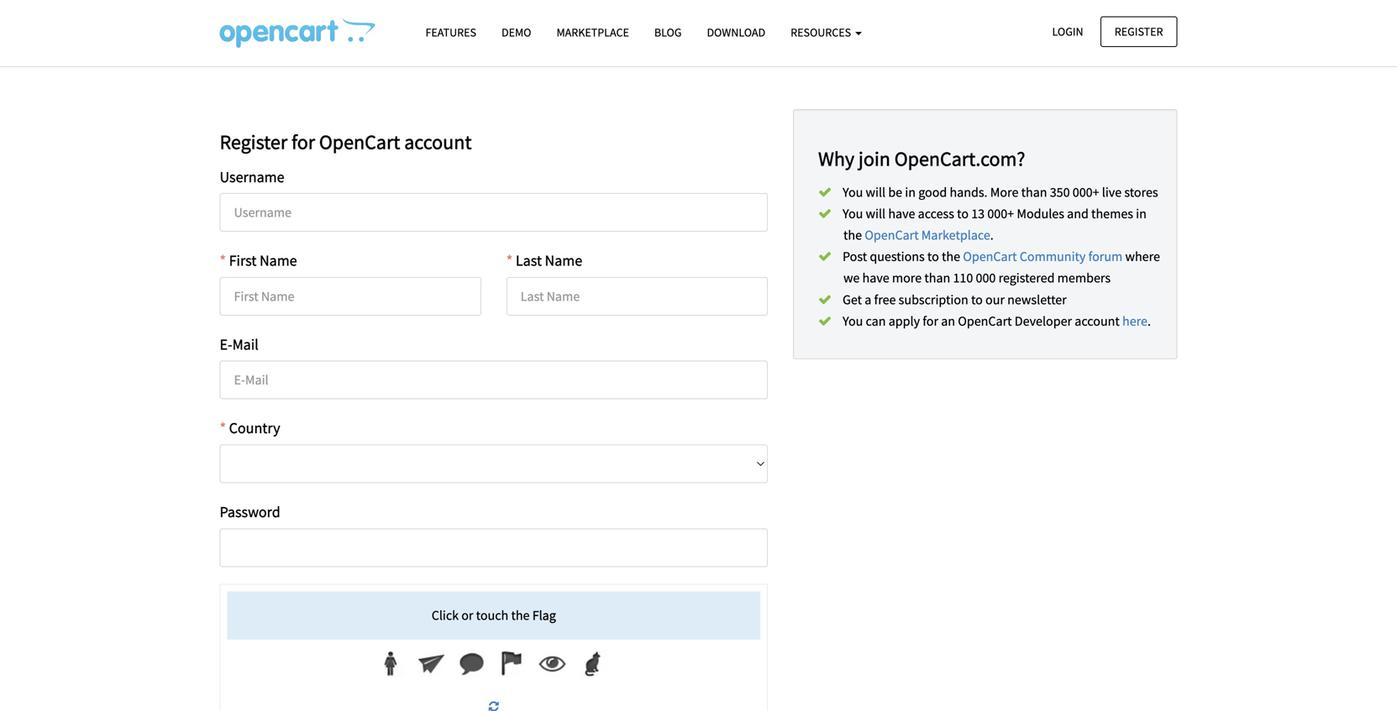 Task type: describe. For each thing, give the bounding box(es) containing it.
access
[[918, 205, 955, 222]]

questions
[[870, 248, 925, 265]]

0 horizontal spatial account
[[404, 129, 472, 155]]

will for be
[[866, 184, 886, 201]]

have for will
[[889, 205, 916, 222]]

flag
[[533, 607, 556, 624]]

name for last name
[[545, 251, 582, 270]]

first
[[229, 251, 257, 270]]

or
[[462, 607, 474, 624]]

and
[[1067, 205, 1089, 222]]

opencart inside get a free subscription to our newsletter you can apply for an opencart developer account here .
[[958, 313, 1012, 330]]

the for click or touch the flag
[[511, 607, 530, 624]]

E-Mail text field
[[220, 361, 768, 400]]

last name
[[516, 251, 582, 270]]

you for you will be in good hands. more than 350 000+ live stores
[[843, 184, 863, 201]]

for inside get a free subscription to our newsletter you can apply for an opencart developer account here .
[[923, 313, 939, 330]]

download
[[707, 25, 766, 40]]

110
[[953, 270, 973, 287]]

first name
[[229, 251, 297, 270]]

marketplace inside 'marketplace' link
[[557, 25, 629, 40]]

login
[[1053, 24, 1084, 39]]

have for we
[[863, 270, 890, 287]]

the inside you will have access to 13 000+ modules and themes in the
[[844, 227, 862, 244]]

opencart community forum link
[[963, 248, 1123, 265]]

than inside where we have more than 110 000 registered members
[[925, 270, 951, 287]]

why join opencart.com?
[[819, 146, 1026, 171]]

modules
[[1017, 205, 1065, 222]]

download link
[[695, 18, 778, 47]]

resources
[[791, 25, 854, 40]]

be
[[889, 184, 903, 201]]

marketplace link
[[544, 18, 642, 47]]

we
[[844, 270, 860, 287]]

register for opencart account
[[220, 129, 472, 155]]

opencart marketplace link
[[865, 227, 991, 244]]

1 vertical spatial marketplace
[[922, 227, 991, 244]]

touch
[[476, 607, 509, 624]]

Username text field
[[220, 193, 768, 232]]

apply
[[889, 313, 920, 330]]

Password password field
[[220, 529, 768, 567]]

name for first name
[[260, 251, 297, 270]]

e-mail
[[220, 335, 259, 354]]

login link
[[1038, 16, 1098, 47]]

resources link
[[778, 18, 875, 47]]

more
[[892, 270, 922, 287]]

opencart - account register image
[[220, 18, 375, 48]]

0 vertical spatial 000+
[[1073, 184, 1100, 201]]

you will be in good hands. more than 350 000+ live stores
[[843, 184, 1159, 201]]

subscription
[[899, 291, 969, 308]]

our
[[986, 291, 1005, 308]]

a
[[865, 291, 872, 308]]

newsletter
[[1008, 291, 1067, 308]]

350
[[1050, 184, 1070, 201]]

free
[[874, 291, 896, 308]]

country
[[229, 419, 280, 438]]

13
[[972, 205, 985, 222]]



Task type: vqa. For each thing, say whether or not it's contained in the screenshot.
Channel at the right bottom of the page
no



Task type: locate. For each thing, give the bounding box(es) containing it.
1 horizontal spatial for
[[923, 313, 939, 330]]

you down get at right
[[843, 313, 863, 330]]

features link
[[413, 18, 489, 47]]

you
[[843, 184, 863, 201], [843, 205, 863, 222], [843, 313, 863, 330]]

0 vertical spatial the
[[844, 227, 862, 244]]

than
[[1022, 184, 1048, 201], [925, 270, 951, 287]]

click
[[432, 607, 459, 624]]

1 vertical spatial in
[[1136, 205, 1147, 222]]

can
[[866, 313, 886, 330]]

. down where
[[1148, 313, 1151, 330]]

more
[[991, 184, 1019, 201]]

you inside you will have access to 13 000+ modules and themes in the
[[843, 205, 863, 222]]

1 horizontal spatial than
[[1022, 184, 1048, 201]]

registered
[[999, 270, 1055, 287]]

where we have more than 110 000 registered members
[[844, 248, 1160, 287]]

0 horizontal spatial 000+
[[988, 205, 1014, 222]]

blog
[[655, 25, 682, 40]]

have inside you will have access to 13 000+ modules and themes in the
[[889, 205, 916, 222]]

the up 110
[[942, 248, 961, 265]]

0 horizontal spatial marketplace
[[557, 25, 629, 40]]

register up username
[[220, 129, 288, 155]]

to left 13
[[957, 205, 969, 222]]

in down stores
[[1136, 205, 1147, 222]]

register inside register link
[[1115, 24, 1163, 39]]

1 vertical spatial for
[[923, 313, 939, 330]]

name right last
[[545, 251, 582, 270]]

will up post
[[866, 205, 886, 222]]

to down the "opencart marketplace ."
[[928, 248, 939, 265]]

0 vertical spatial account
[[404, 129, 472, 155]]

stores
[[1125, 184, 1159, 201]]

.
[[991, 227, 994, 244], [1148, 313, 1151, 330]]

register right login
[[1115, 24, 1163, 39]]

1 will from the top
[[866, 184, 886, 201]]

opencart
[[319, 129, 400, 155], [865, 227, 919, 244], [963, 248, 1017, 265], [958, 313, 1012, 330]]

where
[[1126, 248, 1160, 265]]

have
[[889, 205, 916, 222], [863, 270, 890, 287]]

developer
[[1015, 313, 1072, 330]]

opencart marketplace .
[[865, 227, 994, 244]]

to left our
[[971, 291, 983, 308]]

you for you will have access to 13 000+ modules and themes in the
[[843, 205, 863, 222]]

password
[[220, 503, 280, 522]]

000+
[[1073, 184, 1100, 201], [988, 205, 1014, 222]]

0 vertical spatial to
[[957, 205, 969, 222]]

than up subscription
[[925, 270, 951, 287]]

click or touch the flag
[[432, 607, 556, 624]]

forum
[[1089, 248, 1123, 265]]

1 horizontal spatial account
[[1075, 313, 1120, 330]]

register for register
[[1115, 24, 1163, 39]]

0 horizontal spatial than
[[925, 270, 951, 287]]

000+ inside you will have access to 13 000+ modules and themes in the
[[988, 205, 1014, 222]]

000+ up and
[[1073, 184, 1100, 201]]

an
[[941, 313, 956, 330]]

hands.
[[950, 184, 988, 201]]

to inside get a free subscription to our newsletter you can apply for an opencart developer account here .
[[971, 291, 983, 308]]

0 vertical spatial register
[[1115, 24, 1163, 39]]

good
[[919, 184, 947, 201]]

in inside you will have access to 13 000+ modules and themes in the
[[1136, 205, 1147, 222]]

0 vertical spatial have
[[889, 205, 916, 222]]

1 vertical spatial have
[[863, 270, 890, 287]]

2 name from the left
[[545, 251, 582, 270]]

mail
[[232, 335, 259, 354]]

the
[[844, 227, 862, 244], [942, 248, 961, 265], [511, 607, 530, 624]]

join
[[859, 146, 891, 171]]

blog link
[[642, 18, 695, 47]]

than up the modules
[[1022, 184, 1048, 201]]

First Name text field
[[220, 277, 481, 316]]

will for have
[[866, 205, 886, 222]]

2 vertical spatial the
[[511, 607, 530, 624]]

members
[[1058, 270, 1111, 287]]

live
[[1102, 184, 1122, 201]]

to for access
[[957, 205, 969, 222]]

register
[[1115, 24, 1163, 39], [220, 129, 288, 155]]

1 horizontal spatial in
[[1136, 205, 1147, 222]]

2 horizontal spatial to
[[971, 291, 983, 308]]

have inside where we have more than 110 000 registered members
[[863, 270, 890, 287]]

features
[[426, 25, 476, 40]]

will
[[866, 184, 886, 201], [866, 205, 886, 222]]

0 horizontal spatial for
[[292, 129, 315, 155]]

1 vertical spatial account
[[1075, 313, 1120, 330]]

you up post
[[843, 205, 863, 222]]

get
[[843, 291, 862, 308]]

1 vertical spatial than
[[925, 270, 951, 287]]

0 vertical spatial will
[[866, 184, 886, 201]]

1 horizontal spatial 000+
[[1073, 184, 1100, 201]]

000+ down you will be in good hands. more than 350 000+ live stores
[[988, 205, 1014, 222]]

0 vertical spatial than
[[1022, 184, 1048, 201]]

0 horizontal spatial name
[[260, 251, 297, 270]]

000
[[976, 270, 996, 287]]

1 horizontal spatial marketplace
[[922, 227, 991, 244]]

here link
[[1123, 313, 1148, 330]]

0 horizontal spatial to
[[928, 248, 939, 265]]

post
[[843, 248, 867, 265]]

have down be
[[889, 205, 916, 222]]

e-
[[220, 335, 232, 354]]

. inside get a free subscription to our newsletter you can apply for an opencart developer account here .
[[1148, 313, 1151, 330]]

0 vertical spatial .
[[991, 227, 994, 244]]

demo link
[[489, 18, 544, 47]]

have up a
[[863, 270, 890, 287]]

the up post
[[844, 227, 862, 244]]

name
[[260, 251, 297, 270], [545, 251, 582, 270]]

1 vertical spatial .
[[1148, 313, 1151, 330]]

the for post questions to the opencart community forum
[[942, 248, 961, 265]]

you inside get a free subscription to our newsletter you can apply for an opencart developer account here .
[[843, 313, 863, 330]]

the left flag
[[511, 607, 530, 624]]

3 you from the top
[[843, 313, 863, 330]]

to inside you will have access to 13 000+ modules and themes in the
[[957, 205, 969, 222]]

0 vertical spatial in
[[905, 184, 916, 201]]

1 vertical spatial 000+
[[988, 205, 1014, 222]]

Last Name text field
[[507, 277, 768, 316]]

community
[[1020, 248, 1086, 265]]

1 vertical spatial to
[[928, 248, 939, 265]]

last
[[516, 251, 542, 270]]

2 you from the top
[[843, 205, 863, 222]]

. up post questions to the opencart community forum
[[991, 227, 994, 244]]

2 vertical spatial you
[[843, 313, 863, 330]]

1 you from the top
[[843, 184, 863, 201]]

refresh image
[[489, 701, 499, 712]]

2 horizontal spatial the
[[942, 248, 961, 265]]

0 horizontal spatial .
[[991, 227, 994, 244]]

marketplace
[[557, 25, 629, 40], [922, 227, 991, 244]]

account
[[404, 129, 472, 155], [1075, 313, 1120, 330]]

0 vertical spatial you
[[843, 184, 863, 201]]

get a free subscription to our newsletter you can apply for an opencart developer account here .
[[843, 291, 1151, 330]]

marketplace down access on the right top
[[922, 227, 991, 244]]

you down why
[[843, 184, 863, 201]]

will left be
[[866, 184, 886, 201]]

themes
[[1092, 205, 1134, 222]]

for
[[292, 129, 315, 155], [923, 313, 939, 330]]

to for subscription
[[971, 291, 983, 308]]

register link
[[1101, 16, 1178, 47]]

username
[[220, 167, 284, 186]]

0 vertical spatial for
[[292, 129, 315, 155]]

here
[[1123, 313, 1148, 330]]

demo
[[502, 25, 532, 40]]

marketplace left blog
[[557, 25, 629, 40]]

0 horizontal spatial the
[[511, 607, 530, 624]]

0 horizontal spatial in
[[905, 184, 916, 201]]

account inside get a free subscription to our newsletter you can apply for an opencart developer account here .
[[1075, 313, 1120, 330]]

1 vertical spatial the
[[942, 248, 961, 265]]

1 vertical spatial will
[[866, 205, 886, 222]]

1 vertical spatial register
[[220, 129, 288, 155]]

register for register for opencart account
[[220, 129, 288, 155]]

1 horizontal spatial name
[[545, 251, 582, 270]]

in
[[905, 184, 916, 201], [1136, 205, 1147, 222]]

you will have access to 13 000+ modules and themes in the
[[843, 205, 1147, 244]]

1 horizontal spatial to
[[957, 205, 969, 222]]

0 horizontal spatial register
[[220, 129, 288, 155]]

1 horizontal spatial register
[[1115, 24, 1163, 39]]

1 horizontal spatial .
[[1148, 313, 1151, 330]]

opencart.com?
[[895, 146, 1026, 171]]

2 will from the top
[[866, 205, 886, 222]]

in right be
[[905, 184, 916, 201]]

post questions to the opencart community forum
[[843, 248, 1123, 265]]

2 vertical spatial to
[[971, 291, 983, 308]]

name right first at the top left of page
[[260, 251, 297, 270]]

0 vertical spatial marketplace
[[557, 25, 629, 40]]

1 vertical spatial you
[[843, 205, 863, 222]]

1 name from the left
[[260, 251, 297, 270]]

to
[[957, 205, 969, 222], [928, 248, 939, 265], [971, 291, 983, 308]]

will inside you will have access to 13 000+ modules and themes in the
[[866, 205, 886, 222]]

1 horizontal spatial the
[[844, 227, 862, 244]]

why
[[819, 146, 855, 171]]



